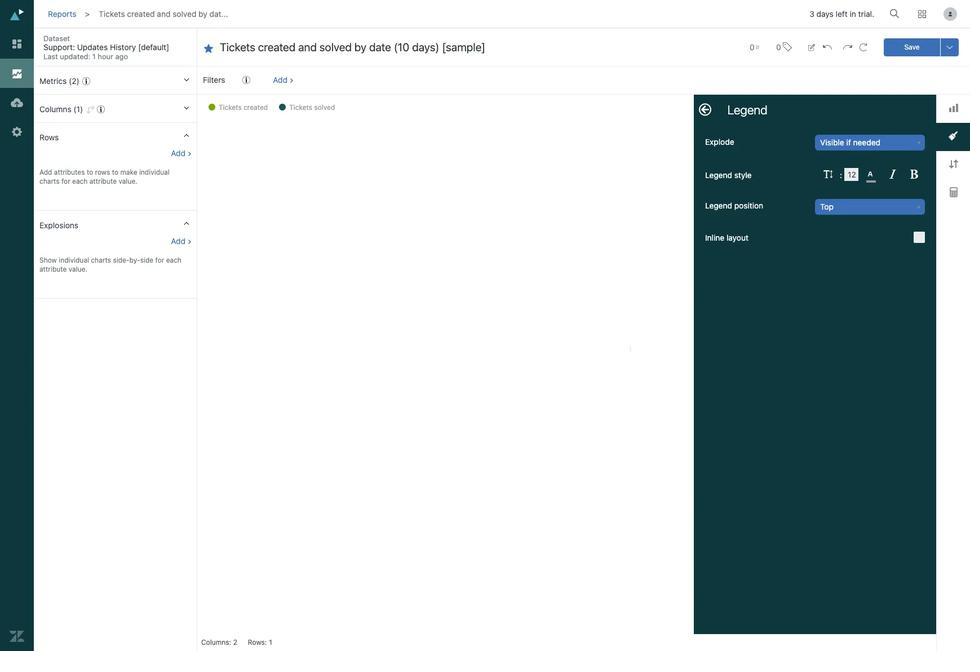 Task type: vqa. For each thing, say whether or not it's contained in the screenshot.
the needed
yes



Task type: describe. For each thing, give the bounding box(es) containing it.
and
[[157, 9, 171, 19]]

if
[[847, 138, 851, 147]]

style
[[735, 170, 752, 180]]

created for tickets created
[[244, 103, 268, 112]]

datasets image
[[10, 95, 24, 110]]

Search... field
[[892, 5, 903, 22]]

graph image
[[949, 104, 958, 112]]

charts inside add attributes to rows to make individual charts for each attribute value.
[[39, 177, 60, 185]]

needed
[[853, 138, 881, 147]]

0 for 0 button
[[776, 42, 781, 52]]

rows:
[[248, 638, 267, 647]]

attribute inside show individual charts side-by-side for each attribute value.
[[39, 265, 67, 273]]

dat...
[[210, 9, 228, 19]]

rows
[[39, 132, 59, 142]]

(2)
[[69, 76, 79, 86]]

top
[[820, 202, 834, 211]]

attribute inside add attributes to rows to make individual charts for each attribute value.
[[89, 177, 117, 185]]

top link
[[816, 199, 925, 214]]

in
[[850, 9, 856, 19]]

3 days left in trial.
[[810, 9, 874, 19]]

inline
[[705, 233, 725, 242]]

3
[[810, 9, 815, 19]]

updated:
[[60, 52, 90, 61]]

tickets for tickets created and solved by dat...
[[99, 9, 125, 19]]

each inside show individual charts side-by-side for each attribute value.
[[166, 256, 182, 264]]

1 horizontal spatial 1
[[269, 638, 272, 647]]

open in-app guide image
[[97, 105, 105, 113]]

0 horizontal spatial solved
[[173, 9, 196, 19]]

side
[[140, 256, 153, 264]]

filters
[[203, 75, 225, 85]]

trial.
[[858, 9, 874, 19]]

position
[[735, 201, 764, 210]]

each inside add attributes to rows to make individual charts for each attribute value.
[[72, 177, 88, 185]]

visible if needed link
[[816, 135, 925, 150]]

legend position
[[705, 201, 764, 210]]

reports
[[48, 9, 76, 19]]

legend for legend style
[[705, 170, 732, 180]]

dashboard image
[[10, 37, 24, 51]]

1 horizontal spatial solved
[[314, 103, 335, 112]]

tickets for tickets created
[[219, 103, 242, 112]]

by-
[[129, 256, 140, 264]]

visible
[[820, 138, 844, 147]]

attributes
[[54, 168, 85, 176]]

2 to from the left
[[112, 168, 118, 176]]

history
[[110, 42, 136, 52]]

columns: 2
[[201, 638, 237, 647]]

updates
[[77, 42, 108, 52]]

save button
[[884, 38, 940, 56]]

make
[[120, 168, 137, 176]]

columns (1)
[[39, 104, 83, 114]]

rows
[[95, 168, 110, 176]]

by
[[199, 9, 207, 19]]

show individual charts side-by-side for each attribute value.
[[39, 256, 182, 273]]

[default]
[[138, 42, 169, 52]]

tickets for tickets solved
[[289, 103, 312, 112]]

legend for legend
[[728, 103, 768, 117]]

add inside add attributes to rows to make individual charts for each attribute value.
[[39, 168, 52, 176]]

ago
[[115, 52, 128, 61]]

arrow right14 image
[[187, 37, 197, 47]]

show
[[39, 256, 57, 264]]

other options image
[[946, 43, 955, 52]]

zendesk image
[[10, 629, 24, 644]]



Task type: locate. For each thing, give the bounding box(es) containing it.
save group
[[884, 38, 959, 56]]

2 horizontal spatial tickets
[[289, 103, 312, 112]]

attribute
[[89, 177, 117, 185], [39, 265, 67, 273]]

2 vertical spatial legend
[[705, 201, 732, 210]]

1 horizontal spatial for
[[155, 256, 164, 264]]

legend up explode
[[728, 103, 768, 117]]

0 for 0 dropdown button
[[750, 42, 755, 52]]

legend for legend position
[[705, 201, 732, 210]]

each
[[72, 177, 88, 185], [166, 256, 182, 264]]

1 vertical spatial solved
[[314, 103, 335, 112]]

0 vertical spatial legend
[[728, 103, 768, 117]]

0 vertical spatial each
[[72, 177, 88, 185]]

0 inside dropdown button
[[750, 42, 755, 52]]

1 horizontal spatial tickets
[[219, 103, 242, 112]]

zendesk products image
[[918, 10, 926, 18]]

1 right rows:
[[269, 638, 272, 647]]

columns:
[[201, 638, 231, 647]]

value. inside add attributes to rows to make individual charts for each attribute value.
[[119, 177, 137, 185]]

0 horizontal spatial tickets
[[99, 9, 125, 19]]

0 vertical spatial 1
[[92, 52, 96, 61]]

save
[[905, 43, 920, 51]]

0 horizontal spatial charts
[[39, 177, 60, 185]]

support:
[[43, 42, 75, 52]]

arrows image
[[949, 160, 958, 169]]

open in-app guide image right (2)
[[82, 77, 90, 85]]

0 vertical spatial charts
[[39, 177, 60, 185]]

charts down attributes
[[39, 177, 60, 185]]

0 horizontal spatial each
[[72, 177, 88, 185]]

:
[[838, 170, 845, 180]]

1
[[92, 52, 96, 61], [269, 638, 272, 647]]

for inside add attributes to rows to make individual charts for each attribute value.
[[61, 177, 70, 185]]

1 0 from the left
[[750, 42, 755, 52]]

1 horizontal spatial charts
[[91, 256, 111, 264]]

0 horizontal spatial open in-app guide image
[[82, 77, 90, 85]]

1 horizontal spatial open in-app guide image
[[242, 76, 250, 84]]

days
[[817, 9, 834, 19]]

open in-app guide image up tickets created in the left top of the page
[[242, 76, 250, 84]]

for
[[61, 177, 70, 185], [155, 256, 164, 264]]

each right side
[[166, 256, 182, 264]]

side-
[[113, 256, 129, 264]]

for down attributes
[[61, 177, 70, 185]]

2
[[233, 638, 237, 647]]

add
[[273, 75, 288, 85], [171, 148, 185, 158], [39, 168, 52, 176], [171, 236, 185, 246]]

1 vertical spatial value.
[[69, 265, 87, 273]]

metrics
[[39, 76, 67, 86]]

tickets solved
[[289, 103, 335, 112]]

columns
[[39, 104, 71, 114]]

visible if needed
[[820, 138, 881, 147]]

1 vertical spatial charts
[[91, 256, 111, 264]]

1 to from the left
[[87, 168, 93, 176]]

None text field
[[220, 40, 727, 55]]

1 vertical spatial legend
[[705, 170, 732, 180]]

legend style
[[705, 170, 752, 180]]

0 horizontal spatial created
[[127, 9, 155, 19]]

to right rows at the left top of page
[[112, 168, 118, 176]]

0 vertical spatial individual
[[139, 168, 170, 176]]

1 vertical spatial each
[[166, 256, 182, 264]]

0 horizontal spatial individual
[[59, 256, 89, 264]]

combined shape image
[[949, 132, 958, 141]]

explosions
[[39, 220, 78, 230]]

value.
[[119, 177, 137, 185], [69, 265, 87, 273]]

rows: 1
[[248, 638, 272, 647]]

hour
[[98, 52, 113, 61]]

0 horizontal spatial to
[[87, 168, 93, 176]]

charts inside show individual charts side-by-side for each attribute value.
[[91, 256, 111, 264]]

legend
[[728, 103, 768, 117], [705, 170, 732, 180], [705, 201, 732, 210]]

attribute down show
[[39, 265, 67, 273]]

individual right make
[[139, 168, 170, 176]]

1 vertical spatial attribute
[[39, 265, 67, 273]]

0 vertical spatial created
[[127, 9, 155, 19]]

add attributes to rows to make individual charts for each attribute value.
[[39, 168, 170, 185]]

0 vertical spatial value.
[[119, 177, 137, 185]]

0 vertical spatial attribute
[[89, 177, 117, 185]]

0 horizontal spatial value.
[[69, 265, 87, 273]]

charts left side-
[[91, 256, 111, 264]]

to left rows at the left top of page
[[87, 168, 93, 176]]

0 vertical spatial for
[[61, 177, 70, 185]]

left
[[836, 9, 848, 19]]

1 horizontal spatial to
[[112, 168, 118, 176]]

tickets created and solved by dat...
[[99, 9, 228, 19]]

individual inside show individual charts side-by-side for each attribute value.
[[59, 256, 89, 264]]

2 0 from the left
[[776, 42, 781, 52]]

0 horizontal spatial for
[[61, 177, 70, 185]]

1 vertical spatial for
[[155, 256, 164, 264]]

1 horizontal spatial value.
[[119, 177, 137, 185]]

reports image
[[10, 66, 24, 81]]

value. down explosions
[[69, 265, 87, 273]]

0
[[750, 42, 755, 52], [776, 42, 781, 52]]

1 horizontal spatial created
[[244, 103, 268, 112]]

1 inside dataset support: updates history [default] last updated: 1 hour ago
[[92, 52, 96, 61]]

tickets
[[99, 9, 125, 19], [219, 103, 242, 112], [289, 103, 312, 112]]

individual
[[139, 168, 170, 176], [59, 256, 89, 264]]

solved
[[173, 9, 196, 19], [314, 103, 335, 112]]

1 horizontal spatial attribute
[[89, 177, 117, 185]]

0 horizontal spatial 1
[[92, 52, 96, 61]]

inline layout
[[705, 233, 749, 242]]

0 button
[[771, 35, 797, 59]]

attribute down rows at the left top of page
[[89, 177, 117, 185]]

dataset
[[43, 34, 70, 43]]

None text field
[[845, 168, 859, 181]]

tickets created
[[219, 103, 268, 112]]

value. down make
[[119, 177, 137, 185]]

last
[[43, 52, 58, 61]]

value. inside show individual charts side-by-side for each attribute value.
[[69, 265, 87, 273]]

for inside show individual charts side-by-side for each attribute value.
[[155, 256, 164, 264]]

created for tickets created and solved by dat...
[[127, 9, 155, 19]]

for right side
[[155, 256, 164, 264]]

layout
[[727, 233, 749, 242]]

legend left position
[[705, 201, 732, 210]]

open in-app guide image
[[242, 76, 250, 84], [82, 77, 90, 85]]

0 vertical spatial solved
[[173, 9, 196, 19]]

1 vertical spatial created
[[244, 103, 268, 112]]

1 vertical spatial 1
[[269, 638, 272, 647]]

dataset support: updates history [default] last updated: 1 hour ago
[[43, 34, 169, 61]]

to
[[87, 168, 93, 176], [112, 168, 118, 176]]

1 horizontal spatial 0
[[776, 42, 781, 52]]

arrow left3 image
[[699, 103, 712, 116]]

0 horizontal spatial attribute
[[39, 265, 67, 273]]

created
[[127, 9, 155, 19], [244, 103, 268, 112]]

0 button
[[745, 36, 765, 58]]

metrics (2)
[[39, 76, 79, 86]]

0 left 0 button
[[750, 42, 755, 52]]

calc image
[[950, 187, 958, 198]]

explode
[[705, 137, 734, 147]]

1 left hour
[[92, 52, 96, 61]]

1 vertical spatial individual
[[59, 256, 89, 264]]

0 right 0 dropdown button
[[776, 42, 781, 52]]

legend left the style
[[705, 170, 732, 180]]

individual right show
[[59, 256, 89, 264]]

each down attributes
[[72, 177, 88, 185]]

0 inside button
[[776, 42, 781, 52]]

(1)
[[74, 104, 83, 114]]

1 horizontal spatial individual
[[139, 168, 170, 176]]

admin image
[[10, 125, 24, 139]]

charts
[[39, 177, 60, 185], [91, 256, 111, 264]]

1 horizontal spatial each
[[166, 256, 182, 264]]

0 horizontal spatial 0
[[750, 42, 755, 52]]

individual inside add attributes to rows to make individual charts for each attribute value.
[[139, 168, 170, 176]]



